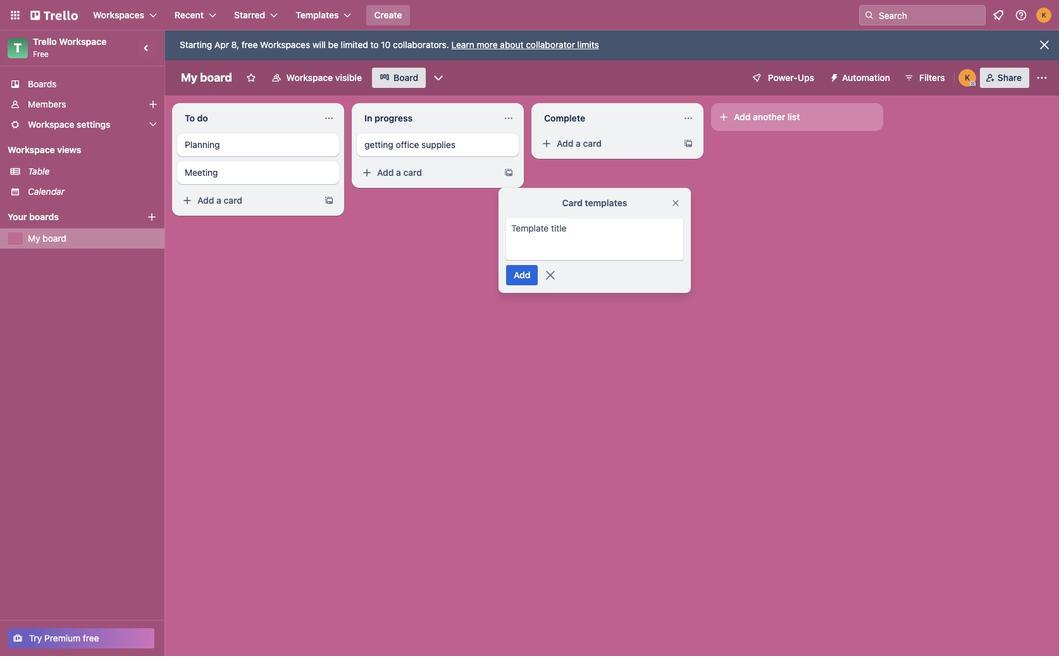 Task type: locate. For each thing, give the bounding box(es) containing it.
add a card down meeting
[[198, 195, 242, 206]]

trello
[[33, 36, 57, 47]]

more
[[477, 39, 498, 50]]

add a card button down getting office supplies link
[[357, 163, 496, 183]]

my down your boards
[[28, 233, 40, 244]]

0 vertical spatial my
[[181, 71, 198, 84]]

1 vertical spatial a
[[396, 167, 401, 178]]

Template title text field
[[512, 222, 679, 256]]

workspace navigation collapse icon image
[[138, 39, 156, 57]]

workspace for workspace visible
[[287, 72, 333, 83]]

calendar link
[[28, 186, 157, 198]]

0 horizontal spatial add a card button
[[177, 191, 317, 211]]

be
[[328, 39, 339, 50]]

create button
[[367, 5, 410, 25]]

filters button
[[901, 68, 950, 88]]

card down meeting link
[[224, 195, 242, 206]]

1 horizontal spatial add a card button
[[357, 163, 496, 183]]

starred button
[[227, 5, 286, 25]]

1 vertical spatial card
[[404, 167, 422, 178]]

Complete text field
[[537, 108, 679, 129]]

try premium free button
[[8, 629, 154, 649]]

2 vertical spatial add a card
[[198, 195, 242, 206]]

add
[[734, 111, 751, 122], [557, 138, 574, 149], [377, 167, 394, 178], [198, 195, 214, 206], [514, 270, 531, 280]]

calendar
[[28, 186, 65, 197]]

about
[[500, 39, 524, 50]]

0 horizontal spatial board
[[43, 233, 66, 244]]

boards link
[[0, 74, 165, 94]]

my
[[181, 71, 198, 84], [28, 233, 40, 244]]

power-ups
[[769, 72, 815, 83]]

workspace inside dropdown button
[[28, 119, 74, 130]]

workspace views
[[8, 144, 81, 155]]

card down getting office supplies
[[404, 167, 422, 178]]

0 vertical spatial add a card button
[[537, 134, 676, 154]]

1 vertical spatial my board
[[28, 233, 66, 244]]

2 horizontal spatial a
[[576, 138, 581, 149]]

workspace up table
[[8, 144, 55, 155]]

add a card for in progress
[[377, 167, 422, 178]]

2 vertical spatial card
[[224, 195, 242, 206]]

search image
[[865, 10, 875, 20]]

my board down starting
[[181, 71, 232, 84]]

0 horizontal spatial add a card
[[198, 195, 242, 206]]

my board
[[181, 71, 232, 84], [28, 233, 66, 244]]

workspace down members
[[28, 119, 74, 130]]

0 vertical spatial add a card
[[557, 138, 602, 149]]

kendallparks02 (kendallparks02) image
[[1037, 8, 1052, 23]]

free
[[33, 49, 49, 59]]

1 horizontal spatial workspaces
[[260, 39, 310, 50]]

workspaces left 'will' on the left of the page
[[260, 39, 310, 50]]

workspace settings
[[28, 119, 111, 130]]

0 vertical spatial free
[[242, 39, 258, 50]]

workspaces up workspace navigation collapse icon
[[93, 9, 144, 20]]

workspace for workspace settings
[[28, 119, 74, 130]]

board down boards
[[43, 233, 66, 244]]

1 horizontal spatial board
[[200, 71, 232, 84]]

1 horizontal spatial card
[[404, 167, 422, 178]]

create
[[374, 9, 402, 20]]

a down office
[[396, 167, 401, 178]]

try premium free
[[29, 633, 99, 644]]

0 horizontal spatial card
[[224, 195, 242, 206]]

limits
[[578, 39, 599, 50]]

workspace right trello
[[59, 36, 107, 47]]

Board name text field
[[175, 68, 238, 88]]

will
[[313, 39, 326, 50]]

In progress text field
[[357, 108, 499, 129]]

card
[[563, 198, 583, 208]]

workspaces
[[93, 9, 144, 20], [260, 39, 310, 50]]

0 horizontal spatial my
[[28, 233, 40, 244]]

0 vertical spatial create from template… image
[[684, 139, 694, 149]]

card
[[583, 138, 602, 149], [404, 167, 422, 178], [224, 195, 242, 206]]

board
[[200, 71, 232, 84], [43, 233, 66, 244]]

collaborators.
[[393, 39, 449, 50]]

create from template… image
[[684, 139, 694, 149], [324, 196, 334, 206]]

starting apr 8, free workspaces will be limited to 10 collaborators. learn more about collaborator limits
[[180, 39, 599, 50]]

workspace down 'will' on the left of the page
[[287, 72, 333, 83]]

show menu image
[[1036, 72, 1049, 84]]

1 vertical spatial create from template… image
[[324, 196, 334, 206]]

to
[[185, 113, 195, 123]]

a down complete
[[576, 138, 581, 149]]

0 horizontal spatial workspaces
[[93, 9, 144, 20]]

1 horizontal spatial free
[[242, 39, 258, 50]]

add a card down complete
[[557, 138, 602, 149]]

1 vertical spatial board
[[43, 233, 66, 244]]

0 horizontal spatial free
[[83, 633, 99, 644]]

free right the premium
[[83, 633, 99, 644]]

1 horizontal spatial a
[[396, 167, 401, 178]]

table
[[28, 166, 50, 177]]

workspace settings button
[[0, 115, 165, 135]]

0 vertical spatial a
[[576, 138, 581, 149]]

add a card
[[557, 138, 602, 149], [377, 167, 422, 178], [198, 195, 242, 206]]

power-
[[769, 72, 798, 83]]

workspace inside button
[[287, 72, 333, 83]]

1 horizontal spatial create from template… image
[[684, 139, 694, 149]]

2 horizontal spatial add a card button
[[537, 134, 676, 154]]

1 vertical spatial free
[[83, 633, 99, 644]]

2 horizontal spatial card
[[583, 138, 602, 149]]

recent button
[[167, 5, 224, 25]]

members link
[[0, 94, 165, 115]]

another
[[753, 111, 786, 122]]

my board inside text box
[[181, 71, 232, 84]]

2 vertical spatial add a card button
[[177, 191, 317, 211]]

board link
[[372, 68, 426, 88]]

workspaces button
[[85, 5, 165, 25]]

starting
[[180, 39, 212, 50]]

free right 8, at the left
[[242, 39, 258, 50]]

8,
[[232, 39, 239, 50]]

my down starting
[[181, 71, 198, 84]]

add a card button down meeting link
[[177, 191, 317, 211]]

a for progress
[[396, 167, 401, 178]]

add a card button down complete text field
[[537, 134, 676, 154]]

add a card button for progress
[[357, 163, 496, 183]]

0 vertical spatial my board
[[181, 71, 232, 84]]

1 horizontal spatial add a card
[[377, 167, 422, 178]]

1 vertical spatial workspaces
[[260, 39, 310, 50]]

your
[[8, 211, 27, 222]]

2 vertical spatial a
[[217, 195, 221, 206]]

add for do add a card button
[[198, 195, 214, 206]]

card down complete text field
[[583, 138, 602, 149]]

free inside button
[[83, 633, 99, 644]]

add a card down office
[[377, 167, 422, 178]]

workspace
[[59, 36, 107, 47], [287, 72, 333, 83], [28, 119, 74, 130], [8, 144, 55, 155]]

0 vertical spatial workspaces
[[93, 9, 144, 20]]

to do
[[185, 113, 208, 123]]

a
[[576, 138, 581, 149], [396, 167, 401, 178], [217, 195, 221, 206]]

free
[[242, 39, 258, 50], [83, 633, 99, 644]]

add for add another list button
[[734, 111, 751, 122]]

my board down boards
[[28, 233, 66, 244]]

templates
[[585, 198, 628, 208]]

0 horizontal spatial a
[[217, 195, 221, 206]]

kendallparks02 (kendallparks02) image
[[959, 69, 977, 87]]

add a card button
[[537, 134, 676, 154], [357, 163, 496, 183], [177, 191, 317, 211]]

a down meeting
[[217, 195, 221, 206]]

1 vertical spatial add a card
[[377, 167, 422, 178]]

list
[[788, 111, 801, 122]]

board down apr
[[200, 71, 232, 84]]

1 vertical spatial add a card button
[[357, 163, 496, 183]]

templates
[[296, 9, 339, 20]]

10
[[381, 39, 391, 50]]

1 horizontal spatial my board
[[181, 71, 232, 84]]

0 vertical spatial board
[[200, 71, 232, 84]]

1 horizontal spatial my
[[181, 71, 198, 84]]

2 horizontal spatial add a card
[[557, 138, 602, 149]]

card templates
[[563, 198, 628, 208]]

my inside text box
[[181, 71, 198, 84]]



Task type: describe. For each thing, give the bounding box(es) containing it.
board
[[394, 72, 419, 83]]

your boards
[[8, 211, 59, 222]]

to
[[371, 39, 379, 50]]

meeting
[[185, 167, 218, 178]]

Search field
[[875, 6, 986, 25]]

starred
[[234, 9, 265, 20]]

supplies
[[422, 139, 456, 150]]

meeting link
[[185, 167, 332, 179]]

automation button
[[825, 68, 898, 88]]

t
[[14, 41, 22, 55]]

planning
[[185, 139, 220, 150]]

limited
[[341, 39, 368, 50]]

primary element
[[0, 0, 1060, 30]]

t link
[[8, 38, 28, 58]]

trello workspace free
[[33, 36, 107, 59]]

workspace inside trello workspace free
[[59, 36, 107, 47]]

0 horizontal spatial my board
[[28, 233, 66, 244]]

close popover image
[[671, 198, 681, 208]]

add another list button
[[712, 103, 884, 131]]

trello workspace link
[[33, 36, 107, 47]]

power-ups button
[[743, 68, 822, 88]]

table link
[[28, 165, 157, 178]]

0 notifications image
[[991, 8, 1007, 23]]

workspace visible button
[[264, 68, 370, 88]]

ups
[[798, 72, 815, 83]]

0 horizontal spatial create from template… image
[[324, 196, 334, 206]]

templates button
[[288, 5, 359, 25]]

card for in progress
[[404, 167, 422, 178]]

share button
[[981, 68, 1030, 88]]

board inside text box
[[200, 71, 232, 84]]

add board image
[[147, 212, 157, 222]]

premium
[[44, 633, 81, 644]]

1 vertical spatial my
[[28, 233, 40, 244]]

add a card for to do
[[198, 195, 242, 206]]

add for add a card button to the right
[[557, 138, 574, 149]]

recent
[[175, 9, 204, 20]]

try
[[29, 633, 42, 644]]

sm image
[[825, 68, 843, 85]]

boards
[[29, 211, 59, 222]]

office
[[396, 139, 419, 150]]

views
[[57, 144, 81, 155]]

card for to do
[[224, 195, 242, 206]]

0 vertical spatial card
[[583, 138, 602, 149]]

boards
[[28, 79, 57, 89]]

getting
[[365, 139, 394, 150]]

progress
[[375, 113, 413, 123]]

do
[[197, 113, 208, 123]]

add another list
[[734, 111, 801, 122]]

planning link
[[185, 139, 332, 151]]

create from template… image
[[504, 168, 514, 178]]

learn
[[452, 39, 475, 50]]

workspaces inside 'popup button'
[[93, 9, 144, 20]]

in progress
[[365, 113, 413, 123]]

filters
[[920, 72, 946, 83]]

your boards with 1 items element
[[8, 210, 128, 225]]

learn more about collaborator limits link
[[452, 39, 599, 50]]

members
[[28, 99, 66, 110]]

add a card button for do
[[177, 191, 317, 211]]

add button
[[507, 265, 538, 286]]

this member is an admin of this board. image
[[970, 81, 976, 87]]

settings
[[77, 119, 111, 130]]

open information menu image
[[1016, 9, 1028, 22]]

visible
[[335, 72, 362, 83]]

star or unstar board image
[[246, 73, 256, 83]]

customize views image
[[433, 72, 445, 84]]

apr
[[215, 39, 229, 50]]

getting office supplies link
[[365, 139, 512, 151]]

add for progress add a card button
[[377, 167, 394, 178]]

a for do
[[217, 195, 221, 206]]

workspace for workspace views
[[8, 144, 55, 155]]

getting office supplies
[[365, 139, 456, 150]]

back to home image
[[30, 5, 78, 25]]

workspace visible
[[287, 72, 362, 83]]

complete
[[544, 113, 586, 123]]

share
[[998, 72, 1023, 83]]

my board link
[[28, 232, 157, 245]]

To do text field
[[177, 108, 319, 129]]

in
[[365, 113, 373, 123]]

automation
[[843, 72, 891, 83]]

collaborator
[[526, 39, 575, 50]]



Task type: vqa. For each thing, say whether or not it's contained in the screenshot.
the bottommost My Board
yes



